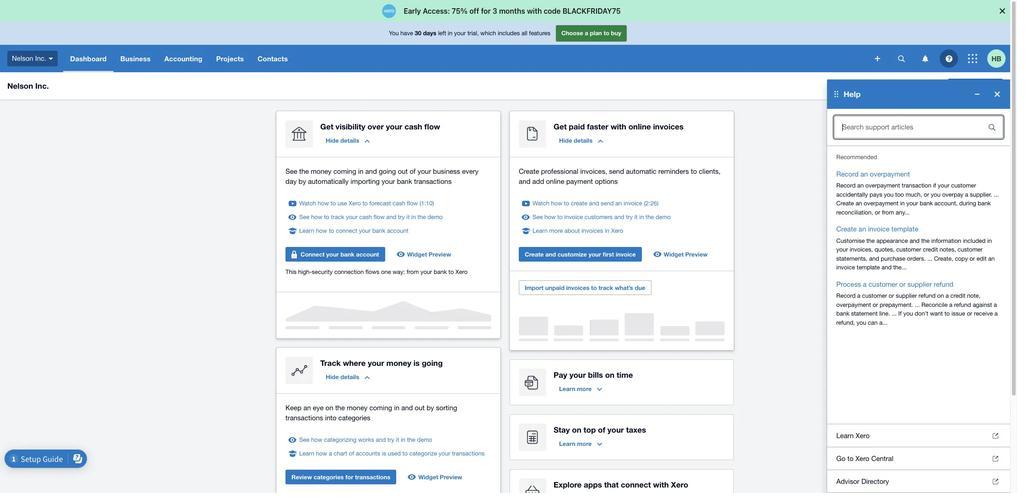 Task type: describe. For each thing, give the bounding box(es) containing it.
process
[[837, 280, 861, 288]]

preview for get visibility over your cash flow
[[429, 251, 451, 258]]

learn down pay
[[559, 385, 576, 393]]

get for get visibility over your cash flow
[[320, 122, 333, 131]]

1 vertical spatial money
[[387, 358, 411, 368]]

contacts
[[258, 54, 288, 63]]

create professional invoices, send automatic reminders to clients, and add online payment options
[[519, 168, 721, 185]]

1 vertical spatial with
[[653, 480, 669, 490]]

learn down stay on the bottom right of the page
[[559, 440, 576, 448]]

this high-security connection flows one way: from your bank to xero
[[286, 269, 468, 276]]

submit search image
[[983, 118, 1001, 136]]

categories inside 'keep an eye on the money coming in and out by sorting transactions into categories'
[[338, 414, 371, 422]]

directory
[[862, 478, 889, 485]]

trial,
[[468, 30, 479, 37]]

can
[[868, 319, 878, 326]]

banking icon image
[[286, 120, 313, 148]]

learn up review at left bottom
[[299, 450, 314, 457]]

xero inside watch how to use xero to forecast cash flow (1:10) link
[[349, 200, 361, 207]]

and inside see how categorizing works and try it in the demo link
[[376, 437, 386, 443]]

bank down supplier.
[[978, 200, 991, 207]]

0 vertical spatial invoices
[[653, 122, 684, 131]]

invoice down statements,
[[837, 264, 855, 271]]

2 vertical spatial cash
[[359, 214, 372, 221]]

overpayment down pays
[[864, 200, 899, 207]]

sorting
[[436, 404, 457, 412]]

banking preview line graph image
[[286, 302, 492, 330]]

hide details for paid
[[559, 137, 593, 144]]

importing
[[351, 178, 380, 185]]

the down (2:26)
[[646, 214, 654, 221]]

invoice left (2:26)
[[624, 200, 643, 207]]

every
[[462, 168, 479, 175]]

1 vertical spatial is
[[382, 450, 386, 457]]

1 vertical spatial from
[[407, 269, 419, 276]]

money inside 'keep an eye on the money coming in and out by sorting transactions into categories'
[[347, 404, 368, 412]]

widget preview for invoices
[[664, 251, 708, 258]]

on left top at the right
[[572, 425, 582, 435]]

transactions inside see the money coming in and going out of your business every day by automatically importing your bank transactions
[[414, 178, 452, 185]]

prepayment.
[[880, 301, 913, 308]]

invoice up appearance
[[868, 225, 890, 233]]

in inside "create an invoice template customise the appearance and the information included in your invoices, quotes, customer credit notes, customer statements, and purchase orders. ... create, copy or edit an invoice template and the..."
[[988, 237, 992, 244]]

how for use
[[318, 200, 329, 207]]

a inside record an overpayment record an overpayment transaction if your customer accidentally pays you too much, or you overpay a supplier. ... create an overpayment in your bank account, during bank reconciliation, or from any...
[[965, 191, 969, 198]]

taxes
[[626, 425, 646, 435]]

about
[[565, 227, 580, 234]]

the up the categorize
[[407, 437, 416, 443]]

help banner
[[0, 22, 1011, 493]]

use
[[338, 200, 347, 207]]

see how to track your cash flow and try it in the demo
[[299, 214, 443, 221]]

get visibility over your cash flow
[[320, 122, 440, 131]]

hide details button for visibility
[[320, 133, 375, 148]]

hide details for where
[[326, 373, 359, 381]]

to inside create professional invoices, send automatic reminders to clients, and add online payment options
[[691, 168, 697, 175]]

collapse help menu image
[[968, 85, 987, 103]]

customer down included
[[958, 246, 983, 253]]

accidentally
[[837, 191, 868, 198]]

invoice up the about
[[564, 214, 583, 221]]

the down (1:10)
[[418, 214, 426, 221]]

and inside see how to invoice customers and try it in the demo link
[[614, 214, 625, 221]]

this
[[286, 269, 297, 276]]

process a customer or supplier refund record a customer or supplier refund on a credit note, overpayment or prepayment. ... reconcile a refund against a bank statement line. ... if you don't want to issue or receive a refund, you can a...
[[837, 280, 998, 326]]

1 vertical spatial invoices
[[582, 227, 603, 234]]

your inside "create an invoice template customise the appearance and the information included in your invoices, quotes, customer credit notes, customer statements, and purchase orders. ... create, copy or edit an invoice template and the..."
[[837, 246, 848, 253]]

and inside see how to track your cash flow and try it in the demo link
[[386, 214, 396, 221]]

how for invoice
[[545, 214, 556, 221]]

transactions inside 'keep an eye on the money coming in and out by sorting transactions into categories'
[[286, 414, 323, 422]]

record inside process a customer or supplier refund record a customer or supplier refund on a credit note, overpayment or prepayment. ... reconcile a refund against a bank statement line. ... if you don't want to issue or receive a refund, you can a...
[[837, 292, 856, 299]]

and down purchase at the bottom of page
[[882, 264, 892, 271]]

details for where
[[341, 373, 359, 381]]

included
[[963, 237, 986, 244]]

all
[[522, 30, 528, 37]]

learn how a chart of accounts is used to categorize your transactions link
[[299, 449, 485, 459]]

account,
[[935, 200, 958, 207]]

what's
[[615, 284, 633, 292]]

demo down (2:26)
[[656, 214, 671, 221]]

connect your bank account
[[301, 251, 379, 258]]

on inside process a customer or supplier refund record a customer or supplier refund on a credit note, overpayment or prepayment. ... reconcile a refund against a bank statement line. ... if you don't want to issue or receive a refund, you can a...
[[938, 292, 944, 299]]

high-
[[298, 269, 312, 276]]

0 horizontal spatial svg image
[[875, 56, 881, 61]]

of inside see the money coming in and going out of your business every day by automatically importing your bank transactions
[[410, 168, 416, 175]]

customer up orders.
[[897, 246, 922, 253]]

learn left the about
[[533, 227, 548, 234]]

1 vertical spatial cash
[[393, 200, 405, 207]]

track inside 'button'
[[599, 284, 613, 292]]

connect for with
[[621, 480, 651, 490]]

details for paid
[[574, 137, 593, 144]]

pay your bills on time
[[554, 370, 633, 380]]

learn more about invoices in xero
[[533, 227, 623, 234]]

against
[[973, 301, 992, 308]]

your right the where
[[368, 358, 384, 368]]

see the money coming in and going out of your business every day by automatically importing your bank transactions
[[286, 168, 479, 185]]

your up learn how to connect your bank account
[[346, 214, 358, 221]]

the up orders.
[[922, 237, 930, 244]]

watch how to create and send an invoice (2:26) link
[[533, 199, 659, 208]]

purchase
[[881, 255, 906, 262]]

preview for get paid faster with online invoices
[[686, 251, 708, 258]]

or up prepayment.
[[889, 292, 894, 299]]

a up reconcile in the right bottom of the page
[[946, 292, 949, 299]]

see how to track your cash flow and try it in the demo link
[[299, 213, 443, 222]]

learn more button for your
[[554, 382, 608, 396]]

create for create and customize your first invoice
[[525, 251, 544, 258]]

the down create an invoice template "link"
[[867, 237, 875, 244]]

0 horizontal spatial it
[[396, 437, 399, 443]]

0 horizontal spatial try
[[388, 437, 394, 443]]

on right bills
[[605, 370, 615, 380]]

your down much,
[[907, 200, 918, 207]]

review categories for transactions
[[292, 474, 390, 481]]

or right much,
[[924, 191, 930, 198]]

automatic
[[626, 168, 657, 175]]

how for chart
[[316, 450, 327, 457]]

navigation inside help banner
[[63, 45, 869, 72]]

by inside 'keep an eye on the money coming in and out by sorting transactions into categories'
[[427, 404, 434, 412]]

accounting
[[164, 54, 202, 63]]

overpayment up "too"
[[870, 170, 910, 178]]

your right over
[[386, 122, 402, 131]]

explore
[[554, 480, 582, 490]]

an up customise
[[859, 225, 866, 233]]

pay
[[554, 370, 567, 380]]

pays
[[870, 191, 883, 198]]

add
[[532, 178, 544, 185]]

reminders
[[659, 168, 689, 175]]

a left plan
[[585, 29, 588, 37]]

2 horizontal spatial try
[[626, 214, 633, 221]]

and up orders.
[[910, 237, 920, 244]]

see for see how to track your cash flow and try it in the demo
[[299, 214, 310, 221]]

professional
[[541, 168, 579, 175]]

watch for get visibility over your cash flow
[[299, 200, 316, 207]]

don't
[[915, 310, 929, 317]]

help group
[[827, 80, 1011, 493]]

invoices, inside create professional invoices, send automatic reminders to clients, and add online payment options
[[580, 168, 607, 175]]

time
[[617, 370, 633, 380]]

choose
[[562, 29, 583, 37]]

customer up line.
[[862, 292, 887, 299]]

create inside record an overpayment record an overpayment transaction if your customer accidentally pays you too much, or you overpay a supplier. ... create an overpayment in your bank account, during bank reconciliation, or from any...
[[837, 200, 854, 207]]

1 horizontal spatial it
[[407, 214, 410, 221]]

nelson inc. button
[[0, 45, 63, 72]]

and inside see the money coming in and going out of your business every day by automatically importing your bank transactions
[[365, 168, 377, 175]]

into
[[325, 414, 337, 422]]

buy
[[611, 29, 622, 37]]

or inside "create an invoice template customise the appearance and the information included in your invoices, quotes, customer credit notes, customer statements, and purchase orders. ... create, copy or edit an invoice template and the..."
[[970, 255, 975, 262]]

choose a plan to buy
[[562, 29, 622, 37]]

your right importing
[[382, 178, 395, 185]]

your right if
[[938, 182, 950, 189]]

inc. inside popup button
[[35, 54, 46, 62]]

or up statement
[[873, 301, 878, 308]]

1 vertical spatial nelson inc.
[[7, 81, 49, 91]]

a right against
[[994, 301, 997, 308]]

see for see how categorizing works and try it in the demo
[[299, 437, 310, 443]]

edit
[[977, 255, 987, 262]]

you have 30 days left in your trial, which includes all features
[[389, 29, 551, 37]]

or down the...
[[900, 280, 906, 288]]

0 vertical spatial template
[[892, 225, 919, 233]]

bank down much,
[[920, 200, 933, 207]]

invoices preview bar graph image
[[519, 314, 725, 341]]

advisor
[[837, 478, 860, 485]]

chart
[[334, 450, 347, 457]]

customer inside record an overpayment record an overpayment transaction if your customer accidentally pays you too much, or you overpay a supplier. ... create an overpayment in your bank account, during bank reconciliation, or from any...
[[951, 182, 976, 189]]

customize
[[558, 251, 587, 258]]

much,
[[906, 191, 922, 198]]

hb
[[992, 54, 1002, 62]]

left
[[438, 30, 446, 37]]

customers
[[585, 214, 613, 221]]

during
[[960, 200, 976, 207]]

watch how to create and send an invoice (2:26)
[[533, 200, 659, 207]]

credit inside "create an invoice template customise the appearance and the information included in your invoices, quotes, customer credit notes, customer statements, and purchase orders. ... create, copy or edit an invoice template and the..."
[[923, 246, 938, 253]]

your left business
[[418, 168, 431, 175]]

2 horizontal spatial flow
[[425, 122, 440, 131]]

quotes,
[[875, 246, 895, 253]]

want
[[930, 310, 943, 317]]

a right process
[[863, 280, 867, 288]]

learn how to connect your bank account link
[[299, 227, 409, 236]]

accounts
[[356, 450, 380, 457]]

coming inside see the money coming in and going out of your business every day by automatically importing your bank transactions
[[334, 168, 356, 175]]

0 vertical spatial supplier
[[908, 280, 932, 288]]

1 vertical spatial inc.
[[35, 81, 49, 91]]

more for your
[[577, 385, 592, 393]]

by inside see the money coming in and going out of your business every day by automatically importing your bank transactions
[[299, 178, 306, 185]]

overpayment up pays
[[866, 182, 900, 189]]

1 vertical spatial nelson
[[7, 81, 33, 91]]

account inside "link"
[[387, 227, 409, 234]]

keep
[[286, 404, 302, 412]]

1 horizontal spatial try
[[398, 214, 405, 221]]

for
[[346, 474, 353, 481]]

2 vertical spatial refund
[[954, 301, 971, 308]]

transactions inside button
[[355, 474, 390, 481]]

apps
[[584, 480, 602, 490]]

hide for where
[[326, 373, 339, 381]]

statement
[[851, 310, 878, 317]]

to inside 'button'
[[591, 284, 597, 292]]

invoices, inside "create an invoice template customise the appearance and the information included in your invoices, quotes, customer credit notes, customer statements, and purchase orders. ... create, copy or edit an invoice template and the..."
[[850, 246, 873, 253]]

add-ons icon image
[[519, 479, 546, 493]]

create for create professional invoices, send automatic reminders to clients, and add online payment options
[[519, 168, 539, 175]]

line.
[[880, 310, 890, 317]]

going inside see the money coming in and going out of your business every day by automatically importing your bank transactions
[[379, 168, 396, 175]]

how for track
[[311, 214, 322, 221]]

your right the categorize
[[439, 450, 450, 457]]

and inside watch how to create and send an invoice (2:26) link
[[589, 200, 599, 207]]

payment
[[566, 178, 593, 185]]

bills icon image
[[519, 369, 546, 396]]

... inside record an overpayment record an overpayment transaction if your customer accidentally pays you too much, or you overpay a supplier. ... create an overpayment in your bank account, during bank reconciliation, or from any...
[[994, 191, 999, 198]]

a up issue
[[950, 301, 953, 308]]

you down if
[[931, 191, 941, 198]]

clients,
[[699, 168, 721, 175]]

or right issue
[[967, 310, 973, 317]]

your left taxes
[[608, 425, 624, 435]]

and down quotes,
[[869, 255, 880, 262]]

external link opens in new tab image for advisor directory
[[993, 479, 999, 484]]

an right edit
[[989, 255, 995, 262]]

customise
[[837, 237, 865, 244]]

a down process
[[858, 292, 861, 299]]

your right the way:
[[421, 269, 432, 276]]

bills
[[588, 370, 603, 380]]

bank inside see the money coming in and going out of your business every day by automatically importing your bank transactions
[[397, 178, 412, 185]]

get for get paid faster with online invoices
[[554, 122, 567, 131]]

bank right the way:
[[434, 269, 447, 276]]

you down statement
[[857, 319, 867, 326]]

... left if
[[892, 310, 897, 317]]

out inside 'keep an eye on the money coming in and out by sorting transactions into categories'
[[415, 404, 425, 412]]

send inside watch how to create and send an invoice (2:26) link
[[601, 200, 614, 207]]

import unpaid invoices to track what's due
[[525, 284, 646, 292]]

the...
[[894, 264, 907, 271]]

0 vertical spatial more
[[549, 227, 563, 234]]

your inside button
[[589, 251, 601, 258]]

a left chart
[[329, 450, 332, 457]]

watch for get paid faster with online invoices
[[533, 200, 550, 207]]



Task type: locate. For each thing, give the bounding box(es) containing it.
1 vertical spatial invoices,
[[850, 246, 873, 253]]

create inside "create an invoice template customise the appearance and the information included in your invoices, quotes, customer credit notes, customer statements, and purchase orders. ... create, copy or edit an invoice template and the..."
[[837, 225, 857, 233]]

see for see the money coming in and going out of your business every day by automatically importing your bank transactions
[[286, 168, 297, 175]]

hide details button for where
[[320, 370, 375, 384]]

1 vertical spatial learn more
[[559, 440, 592, 448]]

recommended
[[837, 154, 877, 161]]

1 vertical spatial more
[[577, 385, 592, 393]]

create inside button
[[525, 251, 544, 258]]

hide details button for paid
[[554, 133, 609, 148]]

from inside record an overpayment record an overpayment transaction if your customer accidentally pays you too much, or you overpay a supplier. ... create an overpayment in your bank account, during bank reconciliation, or from any...
[[882, 209, 894, 216]]

1 vertical spatial connect
[[621, 480, 651, 490]]

it
[[407, 214, 410, 221], [635, 214, 638, 221], [396, 437, 399, 443]]

account inside button
[[356, 251, 379, 258]]

0 horizontal spatial online
[[546, 178, 565, 185]]

invoice inside button
[[616, 251, 636, 258]]

1 horizontal spatial going
[[422, 358, 443, 368]]

advisor directory
[[837, 478, 889, 485]]

0 vertical spatial out
[[398, 168, 408, 175]]

go to xero central
[[837, 455, 894, 462]]

0 vertical spatial learn more
[[559, 385, 592, 393]]

an up see how to invoice customers and try it in the demo
[[616, 200, 622, 207]]

demo down (1:10)
[[428, 214, 443, 221]]

dashboard
[[70, 54, 107, 63]]

credit
[[923, 246, 938, 253], [951, 292, 966, 299]]

help
[[844, 89, 861, 99]]

see for see how to invoice customers and try it in the demo
[[533, 214, 543, 221]]

more down top at the right
[[577, 440, 592, 448]]

a up 'during'
[[965, 191, 969, 198]]

by left 'sorting'
[[427, 404, 434, 412]]

0 vertical spatial nelson
[[12, 54, 33, 62]]

day
[[286, 178, 297, 185]]

0 vertical spatial track
[[331, 214, 344, 221]]

see
[[286, 168, 297, 175], [299, 214, 310, 221], [533, 214, 543, 221], [299, 437, 310, 443]]

0 horizontal spatial money
[[311, 168, 332, 175]]

credit up create,
[[923, 246, 938, 253]]

hide details for visibility
[[326, 137, 359, 144]]

1 horizontal spatial is
[[414, 358, 420, 368]]

receive
[[974, 310, 993, 317]]

0 vertical spatial categories
[[338, 414, 371, 422]]

1 horizontal spatial of
[[410, 168, 416, 175]]

transactions
[[414, 178, 452, 185], [286, 414, 323, 422], [452, 450, 485, 457], [355, 474, 390, 481]]

0 vertical spatial going
[[379, 168, 396, 175]]

transactions right the for
[[355, 474, 390, 481]]

an
[[861, 170, 868, 178], [858, 182, 864, 189], [616, 200, 622, 207], [856, 200, 862, 207], [859, 225, 866, 233], [989, 255, 995, 262], [304, 404, 311, 412]]

dialog
[[0, 0, 1017, 22]]

create an invoice template link
[[837, 224, 919, 235]]

create for create an invoice template customise the appearance and the information included in your invoices, quotes, customer credit notes, customer statements, and purchase orders. ... create, copy or edit an invoice template and the...
[[837, 225, 857, 233]]

0 vertical spatial invoices,
[[580, 168, 607, 175]]

details for visibility
[[341, 137, 359, 144]]

1 learn more button from the top
[[554, 382, 608, 396]]

demo up the categorize
[[417, 437, 432, 443]]

includes
[[498, 30, 520, 37]]

money up see how categorizing works and try it in the demo
[[347, 404, 368, 412]]

nelson inc. inside popup button
[[12, 54, 46, 62]]

import
[[525, 284, 544, 292]]

money right the where
[[387, 358, 411, 368]]

business button
[[114, 45, 158, 72]]

1 horizontal spatial track
[[599, 284, 613, 292]]

0 horizontal spatial connect
[[336, 227, 357, 234]]

an up accidentally
[[858, 182, 864, 189]]

first
[[603, 251, 614, 258]]

0 horizontal spatial with
[[611, 122, 627, 131]]

issue
[[952, 310, 966, 317]]

explore apps that connect with xero
[[554, 480, 689, 490]]

2 watch from the left
[[533, 200, 550, 207]]

your right pay
[[570, 370, 586, 380]]

2 get from the left
[[554, 122, 567, 131]]

0 horizontal spatial account
[[356, 251, 379, 258]]

features
[[529, 30, 551, 37]]

it right customers
[[635, 214, 638, 221]]

your inside the you have 30 days left in your trial, which includes all features
[[454, 30, 466, 37]]

1 horizontal spatial by
[[427, 404, 434, 412]]

track where your money is going
[[320, 358, 443, 368]]

2 vertical spatial of
[[349, 450, 354, 457]]

flow
[[425, 122, 440, 131], [407, 200, 418, 207], [374, 214, 385, 221]]

an inside 'keep an eye on the money coming in and out by sorting transactions into categories'
[[304, 404, 311, 412]]

more for on
[[577, 440, 592, 448]]

1 horizontal spatial coming
[[370, 404, 392, 412]]

widget preview button for invoices
[[649, 247, 713, 262]]

0 vertical spatial nelson inc.
[[12, 54, 46, 62]]

an up reconciliation,
[[856, 200, 862, 207]]

get left visibility
[[320, 122, 333, 131]]

bank inside connect your bank account button
[[341, 251, 355, 258]]

0 horizontal spatial track
[[331, 214, 344, 221]]

way:
[[393, 269, 405, 276]]

more left the about
[[549, 227, 563, 234]]

xero inside learn more about invoices in xero link
[[611, 227, 623, 234]]

0 horizontal spatial flow
[[374, 214, 385, 221]]

have
[[401, 30, 413, 37]]

0 horizontal spatial coming
[[334, 168, 356, 175]]

in inside the you have 30 days left in your trial, which includes all features
[[448, 30, 453, 37]]

online inside create professional invoices, send automatic reminders to clients, and add online payment options
[[546, 178, 565, 185]]

0 horizontal spatial get
[[320, 122, 333, 131]]

template down statements,
[[857, 264, 880, 271]]

0 vertical spatial account
[[387, 227, 409, 234]]

external link opens in new tab image up external link opens in new tab icon
[[993, 433, 999, 439]]

learn how to connect your bank account
[[299, 227, 409, 234]]

connect for your
[[336, 227, 357, 234]]

you left "too"
[[884, 191, 894, 198]]

1 vertical spatial supplier
[[896, 292, 917, 299]]

1 horizontal spatial invoices,
[[850, 246, 873, 253]]

nelson inside popup button
[[12, 54, 33, 62]]

details down paid
[[574, 137, 593, 144]]

due
[[635, 284, 646, 292]]

navigation
[[63, 45, 869, 72]]

navigation containing dashboard
[[63, 45, 869, 72]]

learn inside "link"
[[299, 227, 314, 234]]

learn more for on
[[559, 440, 592, 448]]

widget preview button
[[393, 247, 457, 262], [649, 247, 713, 262], [404, 470, 468, 485]]

2 vertical spatial invoices
[[566, 284, 590, 292]]

refund
[[934, 280, 954, 288], [919, 292, 936, 299], [954, 301, 971, 308]]

see inside see the money coming in and going out of your business every day by automatically importing your bank transactions
[[286, 168, 297, 175]]

account down see how to track your cash flow and try it in the demo link
[[387, 227, 409, 234]]

transactions right the categorize
[[452, 450, 485, 457]]

account
[[387, 227, 409, 234], [356, 251, 379, 258]]

widget for invoices
[[664, 251, 684, 258]]

learn more button for on
[[554, 437, 608, 451]]

widget preview for flow
[[407, 251, 451, 258]]

too
[[896, 191, 904, 198]]

invoices right unpaid on the right of the page
[[566, 284, 590, 292]]

learn inside help 'group'
[[837, 432, 854, 440]]

how for connect
[[316, 227, 327, 234]]

2 vertical spatial money
[[347, 404, 368, 412]]

or up create an invoice template "link"
[[875, 209, 881, 216]]

... up the don't at the right
[[915, 301, 920, 308]]

hide details down the where
[[326, 373, 359, 381]]

0 vertical spatial by
[[299, 178, 306, 185]]

if
[[933, 182, 936, 189]]

nelson
[[12, 54, 33, 62], [7, 81, 33, 91]]

1 horizontal spatial money
[[347, 404, 368, 412]]

the up automatically
[[299, 168, 309, 175]]

overpay
[[943, 191, 964, 198]]

statements,
[[837, 255, 868, 262]]

money
[[311, 168, 332, 175], [387, 358, 411, 368], [347, 404, 368, 412]]

1 vertical spatial credit
[[951, 292, 966, 299]]

svg image
[[968, 54, 978, 63], [922, 55, 928, 62], [946, 55, 953, 62], [49, 58, 53, 60]]

forecast
[[370, 200, 391, 207]]

top
[[584, 425, 596, 435]]

0 vertical spatial credit
[[923, 246, 938, 253]]

money up automatically
[[311, 168, 332, 175]]

close help menu image
[[989, 85, 1007, 103]]

if
[[899, 310, 902, 317]]

3 record from the top
[[837, 292, 856, 299]]

2 horizontal spatial it
[[635, 214, 638, 221]]

reconcile
[[922, 301, 948, 308]]

projects button
[[209, 45, 251, 72]]

1 vertical spatial of
[[598, 425, 606, 435]]

1 horizontal spatial out
[[415, 404, 425, 412]]

automatically
[[308, 178, 349, 185]]

the
[[299, 168, 309, 175], [418, 214, 426, 221], [646, 214, 654, 221], [867, 237, 875, 244], [922, 237, 930, 244], [335, 404, 345, 412], [407, 437, 416, 443]]

1 vertical spatial record
[[837, 182, 856, 189]]

hide details button down visibility
[[320, 133, 375, 148]]

learn more button down pay your bills on time
[[554, 382, 608, 396]]

hide for paid
[[559, 137, 572, 144]]

out inside see the money coming in and going out of your business every day by automatically importing your bank transactions
[[398, 168, 408, 175]]

transactions down keep
[[286, 414, 323, 422]]

2 record from the top
[[837, 182, 856, 189]]

bank up connection
[[341, 251, 355, 258]]

any...
[[896, 209, 910, 216]]

widget preview
[[407, 251, 451, 258], [664, 251, 708, 258], [418, 474, 462, 481]]

1 watch from the left
[[299, 200, 316, 207]]

bank inside 'learn how to connect your bank account' "link"
[[372, 227, 386, 234]]

0 horizontal spatial of
[[349, 450, 354, 457]]

1 vertical spatial template
[[857, 264, 880, 271]]

connect right that at right bottom
[[621, 480, 651, 490]]

taxes icon image
[[519, 424, 546, 451]]

how
[[318, 200, 329, 207], [551, 200, 562, 207], [311, 214, 322, 221], [545, 214, 556, 221], [316, 227, 327, 234], [311, 437, 322, 443], [316, 450, 327, 457]]

onboarding help options for new xero users group
[[827, 493, 1011, 493]]

track down the use
[[331, 214, 344, 221]]

bank inside process a customer or supplier refund record a customer or supplier refund on a credit note, overpayment or prepayment. ... reconcile a refund against a bank statement line. ... if you don't want to issue or receive a refund, you can a...
[[837, 310, 850, 317]]

coming inside 'keep an eye on the money coming in and out by sorting transactions into categories'
[[370, 404, 392, 412]]

out left business
[[398, 168, 408, 175]]

svg image
[[898, 55, 905, 62], [875, 56, 881, 61]]

paid
[[569, 122, 585, 131]]

the inside 'keep an eye on the money coming in and out by sorting transactions into categories'
[[335, 404, 345, 412]]

0 horizontal spatial template
[[857, 264, 880, 271]]

1 horizontal spatial connect
[[621, 480, 651, 490]]

1 vertical spatial refund
[[919, 292, 936, 299]]

external link opens in new tab image
[[993, 433, 999, 439], [993, 479, 999, 484]]

details down the where
[[341, 373, 359, 381]]

... inside "create an invoice template customise the appearance and the information included in your invoices, quotes, customer credit notes, customer statements, and purchase orders. ... create, copy or edit an invoice template and the..."
[[928, 255, 933, 262]]

hide details button down the where
[[320, 370, 375, 384]]

in inside see the money coming in and going out of your business every day by automatically importing your bank transactions
[[358, 168, 364, 175]]

1 horizontal spatial credit
[[951, 292, 966, 299]]

see up "connect"
[[299, 214, 310, 221]]

connect inside "link"
[[336, 227, 357, 234]]

import unpaid invoices to track what's due button
[[519, 281, 652, 295]]

a
[[585, 29, 588, 37], [965, 191, 969, 198], [863, 280, 867, 288], [858, 292, 861, 299], [946, 292, 949, 299], [950, 301, 953, 308], [994, 301, 997, 308], [995, 310, 998, 317], [329, 450, 332, 457]]

0 vertical spatial with
[[611, 122, 627, 131]]

customer up overpay
[[951, 182, 976, 189]]

create
[[571, 200, 588, 207]]

out left 'sorting'
[[415, 404, 425, 412]]

1 vertical spatial categories
[[314, 474, 344, 481]]

how inside "link"
[[316, 227, 327, 234]]

1 get from the left
[[320, 122, 333, 131]]

Search support articles field
[[835, 119, 978, 136]]

learn up go
[[837, 432, 854, 440]]

learn how a chart of accounts is used to categorize your transactions
[[299, 450, 485, 457]]

0 vertical spatial connect
[[336, 227, 357, 234]]

1 horizontal spatial watch
[[533, 200, 550, 207]]

0 horizontal spatial is
[[382, 450, 386, 457]]

invoices inside 'button'
[[566, 284, 590, 292]]

create up import
[[525, 251, 544, 258]]

you right if
[[904, 310, 913, 317]]

record down process
[[837, 292, 856, 299]]

1 vertical spatial going
[[422, 358, 443, 368]]

process a customer or supplier refund link
[[837, 279, 954, 290]]

hide down paid
[[559, 137, 572, 144]]

try right customers
[[626, 214, 633, 221]]

it down watch how to use xero to forecast cash flow (1:10) link
[[407, 214, 410, 221]]

in inside 'keep an eye on the money coming in and out by sorting transactions into categories'
[[394, 404, 400, 412]]

faster
[[587, 122, 609, 131]]

hide details button down paid
[[554, 133, 609, 148]]

of right top at the right
[[598, 425, 606, 435]]

recommended element
[[837, 169, 1001, 327]]

on
[[938, 292, 944, 299], [605, 370, 615, 380], [326, 404, 333, 412], [572, 425, 582, 435]]

try up learn how a chart of accounts is used to categorize your transactions
[[388, 437, 394, 443]]

of left business
[[410, 168, 416, 175]]

watch how to use xero to forecast cash flow (1:10)
[[299, 200, 434, 207]]

1 horizontal spatial svg image
[[898, 55, 905, 62]]

your down customise
[[837, 246, 848, 253]]

0 vertical spatial coming
[[334, 168, 356, 175]]

(1:10)
[[420, 200, 434, 207]]

0 vertical spatial inc.
[[35, 54, 46, 62]]

on up into
[[326, 404, 333, 412]]

your inside button
[[326, 251, 339, 258]]

1 vertical spatial flow
[[407, 200, 418, 207]]

1 vertical spatial coming
[[370, 404, 392, 412]]

how for create
[[551, 200, 562, 207]]

0 vertical spatial learn more button
[[554, 382, 608, 396]]

overpayment inside process a customer or supplier refund record a customer or supplier refund on a credit note, overpayment or prepayment. ... reconcile a refund against a bank statement line. ... if you don't want to issue or receive a refund, you can a...
[[837, 301, 871, 308]]

customer down the...
[[869, 280, 898, 288]]

to inside "link"
[[329, 227, 334, 234]]

details down visibility
[[341, 137, 359, 144]]

credit left note,
[[951, 292, 966, 299]]

1 vertical spatial learn more button
[[554, 437, 608, 451]]

track
[[331, 214, 344, 221], [599, 284, 613, 292]]

that
[[604, 480, 619, 490]]

0 vertical spatial cash
[[405, 122, 422, 131]]

invoices,
[[580, 168, 607, 175], [850, 246, 873, 253]]

1 record from the top
[[837, 170, 859, 178]]

0 vertical spatial online
[[629, 122, 651, 131]]

0 horizontal spatial by
[[299, 178, 306, 185]]

and down forecast
[[386, 214, 396, 221]]

and inside 'keep an eye on the money coming in and out by sorting transactions into categories'
[[401, 404, 413, 412]]

hide details down paid
[[559, 137, 593, 144]]

invoices down customers
[[582, 227, 603, 234]]

supplier.
[[970, 191, 993, 198]]

get
[[320, 122, 333, 131], [554, 122, 567, 131]]

invoices, up options
[[580, 168, 607, 175]]

0 vertical spatial money
[[311, 168, 332, 175]]

invoices icon image
[[519, 120, 546, 148]]

create inside create professional invoices, send automatic reminders to clients, and add online payment options
[[519, 168, 539, 175]]

0 horizontal spatial invoices,
[[580, 168, 607, 175]]

external link opens in new tab image for learn xero
[[993, 433, 999, 439]]

how for works
[[311, 437, 322, 443]]

of right chart
[[349, 450, 354, 457]]

with
[[611, 122, 627, 131], [653, 480, 669, 490]]

2 vertical spatial record
[[837, 292, 856, 299]]

and inside "create and customize your first invoice" button
[[546, 251, 556, 258]]

template down any...
[[892, 225, 919, 233]]

categories inside button
[[314, 474, 344, 481]]

which
[[481, 30, 496, 37]]

categories
[[338, 414, 371, 422], [314, 474, 344, 481]]

coming up automatically
[[334, 168, 356, 175]]

send up see how to invoice customers and try it in the demo
[[601, 200, 614, 207]]

create,
[[934, 255, 954, 262]]

watch down automatically
[[299, 200, 316, 207]]

to
[[604, 29, 610, 37], [691, 168, 697, 175], [331, 200, 336, 207], [363, 200, 368, 207], [564, 200, 569, 207], [324, 214, 329, 221], [558, 214, 563, 221], [329, 227, 334, 234], [449, 269, 454, 276], [591, 284, 597, 292], [945, 310, 950, 317], [403, 450, 408, 457], [848, 455, 854, 462]]

svg image inside nelson inc. popup button
[[49, 58, 53, 60]]

external link opens in new tab image
[[993, 456, 999, 462]]

in inside record an overpayment record an overpayment transaction if your customer accidentally pays you too much, or you overpay a supplier. ... create an overpayment in your bank account, during bank reconciliation, or from any...
[[900, 200, 905, 207]]

works
[[358, 437, 374, 443]]

0 vertical spatial of
[[410, 168, 416, 175]]

bank right importing
[[397, 178, 412, 185]]

1 vertical spatial send
[[601, 200, 614, 207]]

1 vertical spatial by
[[427, 404, 434, 412]]

1 horizontal spatial account
[[387, 227, 409, 234]]

1 horizontal spatial get
[[554, 122, 567, 131]]

1 horizontal spatial template
[[892, 225, 919, 233]]

invoice
[[624, 200, 643, 207], [564, 214, 583, 221], [868, 225, 890, 233], [616, 251, 636, 258], [837, 264, 855, 271]]

your down see how to track your cash flow and try it in the demo link
[[359, 227, 371, 234]]

2 learn more from the top
[[559, 440, 592, 448]]

2 horizontal spatial of
[[598, 425, 606, 435]]

1 learn more from the top
[[559, 385, 592, 393]]

on up reconcile in the right bottom of the page
[[938, 292, 944, 299]]

and inside create professional invoices, send automatic reminders to clients, and add online payment options
[[519, 178, 531, 185]]

and left add
[[519, 178, 531, 185]]

to inside process a customer or supplier refund record a customer or supplier refund on a credit note, overpayment or prepayment. ... reconcile a refund against a bank statement line. ... if you don't want to issue or receive a refund, you can a...
[[945, 310, 950, 317]]

a right the receive
[[995, 310, 998, 317]]

an down recommended
[[861, 170, 868, 178]]

the inside see the money coming in and going out of your business every day by automatically importing your bank transactions
[[299, 168, 309, 175]]

money inside see the money coming in and going out of your business every day by automatically importing your bank transactions
[[311, 168, 332, 175]]

2 vertical spatial more
[[577, 440, 592, 448]]

coming
[[334, 168, 356, 175], [370, 404, 392, 412]]

create and customize your first invoice button
[[519, 247, 642, 262]]

0 vertical spatial send
[[609, 168, 624, 175]]

is
[[414, 358, 420, 368], [382, 450, 386, 457]]

1 horizontal spatial flow
[[407, 200, 418, 207]]

online right faster on the top right of page
[[629, 122, 651, 131]]

2 learn more button from the top
[[554, 437, 608, 451]]

hide details button
[[320, 133, 375, 148], [554, 133, 609, 148], [320, 370, 375, 384]]

or left edit
[[970, 255, 975, 262]]

stay
[[554, 425, 570, 435]]

hide for visibility
[[326, 137, 339, 144]]

0 vertical spatial is
[[414, 358, 420, 368]]

overpayment up statement
[[837, 301, 871, 308]]

accounting button
[[158, 45, 209, 72]]

0 vertical spatial from
[[882, 209, 894, 216]]

transaction
[[902, 182, 932, 189]]

1 horizontal spatial with
[[653, 480, 669, 490]]

widget for flow
[[407, 251, 427, 258]]

1 horizontal spatial online
[[629, 122, 651, 131]]

days
[[423, 29, 437, 37]]

projects
[[216, 54, 244, 63]]

connect up connect your bank account
[[336, 227, 357, 234]]

0 vertical spatial refund
[[934, 280, 954, 288]]

see up day
[[286, 168, 297, 175]]

customer
[[951, 182, 976, 189], [897, 246, 922, 253], [958, 246, 983, 253], [869, 280, 898, 288], [862, 292, 887, 299]]

your inside "link"
[[359, 227, 371, 234]]

inc.
[[35, 54, 46, 62], [35, 81, 49, 91]]

learn more for your
[[559, 385, 592, 393]]

and right customers
[[614, 214, 625, 221]]

send
[[609, 168, 624, 175], [601, 200, 614, 207]]

2 external link opens in new tab image from the top
[[993, 479, 999, 484]]

1 external link opens in new tab image from the top
[[993, 433, 999, 439]]

widget preview button for flow
[[393, 247, 457, 262]]

track money icon image
[[286, 357, 313, 384]]

send inside create professional invoices, send automatic reminders to clients, and add online payment options
[[609, 168, 624, 175]]

30
[[415, 29, 422, 37]]

connect
[[336, 227, 357, 234], [621, 480, 651, 490]]

on inside 'keep an eye on the money coming in and out by sorting transactions into categories'
[[326, 404, 333, 412]]

0 horizontal spatial out
[[398, 168, 408, 175]]

0 horizontal spatial going
[[379, 168, 396, 175]]

you can click and drag the help menu image
[[835, 91, 838, 97]]

learn xero
[[837, 432, 870, 440]]

1 vertical spatial online
[[546, 178, 565, 185]]

supplier up reconcile in the right bottom of the page
[[908, 280, 932, 288]]

1 vertical spatial external link opens in new tab image
[[993, 479, 999, 484]]

your left first
[[589, 251, 601, 258]]

credit inside process a customer or supplier refund record a customer or supplier refund on a credit note, overpayment or prepayment. ... reconcile a refund against a bank statement line. ... if you don't want to issue or receive a refund, you can a...
[[951, 292, 966, 299]]

and left customize
[[546, 251, 556, 258]]



Task type: vqa. For each thing, say whether or not it's contained in the screenshot.
'categories' inside Review categories for transactions "Button"
yes



